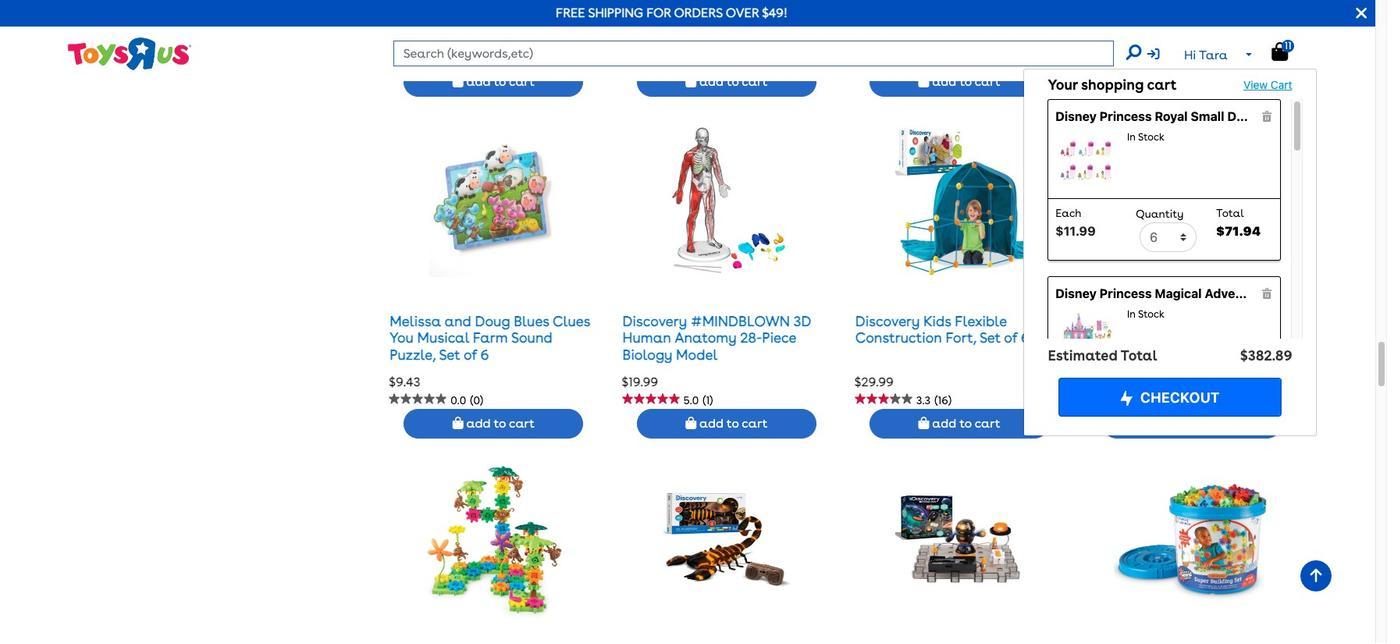 Task type: locate. For each thing, give the bounding box(es) containing it.
2 disney from the top
[[1056, 286, 1097, 300]]

0 vertical spatial princess
[[1100, 109, 1152, 123]]

0 vertical spatial disney
[[1056, 109, 1097, 123]]

stock for royal
[[1138, 131, 1165, 143]]

shopping bag image
[[1272, 42, 1288, 61], [686, 75, 696, 88], [918, 75, 929, 88], [686, 417, 696, 429], [1151, 417, 1162, 429]]

0.0 down "musical"
[[451, 394, 466, 406]]

0 vertical spatial (1)
[[935, 52, 946, 64]]

trash icon image for castle
[[1261, 287, 1273, 300]]

cart
[[509, 74, 535, 89], [742, 74, 768, 89], [975, 74, 1001, 89], [1208, 74, 1233, 89], [1271, 78, 1292, 91], [509, 416, 535, 431], [742, 416, 768, 431], [975, 416, 1001, 431], [1208, 416, 1233, 431]]

1 4.5 from the left
[[451, 52, 466, 64]]

2 princess from the top
[[1100, 286, 1152, 300]]

discovery inside discovery #mindblown 3d human anatomy 28-piece biology model
[[623, 313, 687, 329]]

disney up disney princess magical adventures castle image
[[1056, 286, 1097, 300]]

estimated
[[1048, 348, 1118, 364]]

2 in stock from the top
[[1127, 308, 1165, 320]]

princess down shopping
[[1100, 109, 1152, 123]]

in stock down magical
[[1127, 308, 1165, 320]]

stock for magical
[[1138, 308, 1165, 320]]

(1) right 5.0
[[703, 394, 713, 406]]

28-
[[740, 330, 762, 346]]

free
[[556, 5, 585, 20]]

total up the $71.94
[[1216, 207, 1244, 220]]

1 vertical spatial stock
[[1138, 308, 1165, 320]]

shopping bag image down '3.0' at the top
[[918, 75, 929, 88]]

of left the 6
[[464, 346, 477, 363]]

2 trash icon image from the top
[[1261, 287, 1273, 300]]

1 horizontal spatial (1)
[[935, 52, 946, 64]]

(1) inside $39.99 3.0 (1)
[[935, 52, 946, 64]]

1 horizontal spatial total
[[1216, 207, 1244, 220]]

(0) for quercetti kaleido gears
[[1169, 394, 1182, 406]]

to
[[494, 74, 506, 89], [727, 74, 739, 89], [960, 74, 972, 89], [1192, 74, 1205, 89], [494, 416, 506, 431], [727, 416, 739, 431], [960, 416, 972, 431], [1192, 416, 1205, 431]]

1 horizontal spatial discovery
[[856, 313, 920, 329]]

discovery inside discovery kids flexible construction fort, set of 69
[[856, 313, 920, 329]]

0 horizontal spatial of
[[464, 346, 477, 363]]

0 vertical spatial in stock
[[1127, 131, 1165, 143]]

blues
[[514, 313, 549, 329]]

2 4.5 from the left
[[684, 52, 699, 64]]

1 in from the top
[[1127, 131, 1136, 143]]

shopping bag image inside 11 link
[[1272, 42, 1288, 61]]

cart
[[1147, 76, 1177, 93]]

1 horizontal spatial 4.5
[[684, 52, 699, 64]]

(1)
[[935, 52, 946, 64], [703, 394, 713, 406]]

1 vertical spatial total
[[1121, 348, 1158, 364]]

view cart link
[[1244, 78, 1292, 91]]

1 horizontal spatial of
[[1004, 330, 1018, 346]]

hi tara
[[1184, 48, 1228, 62]]

add
[[467, 74, 491, 89], [699, 74, 724, 89], [932, 74, 957, 89], [1165, 74, 1189, 89], [467, 416, 491, 431], [699, 416, 724, 431], [932, 416, 957, 431], [1165, 416, 1189, 431]]

(24)
[[703, 52, 722, 64]]

1 in stock from the top
[[1127, 131, 1165, 143]]

add to cart button
[[404, 67, 583, 97], [637, 67, 816, 97], [870, 67, 1049, 97], [1103, 67, 1282, 97], [404, 409, 583, 439], [637, 409, 816, 439], [870, 409, 1049, 439], [1103, 409, 1282, 439]]

of
[[1004, 330, 1018, 346], [464, 346, 477, 363]]

1 trash icon image from the top
[[1261, 110, 1273, 123]]

0.0 (0) down estimated total
[[1149, 394, 1182, 406]]

(14)
[[470, 52, 487, 64]]

0 vertical spatial trash icon image
[[1261, 110, 1273, 123]]

1 horizontal spatial $19.99
[[1088, 33, 1124, 48]]

0 vertical spatial in
[[1127, 131, 1136, 143]]

total inside the total $71.94
[[1216, 207, 1244, 220]]

shopping bag image down bolt checkout image at the right
[[1151, 417, 1162, 429]]

set
[[980, 330, 1001, 346], [439, 346, 460, 363]]

1 vertical spatial disney
[[1056, 286, 1097, 300]]

sign in image
[[1147, 48, 1160, 60]]

shopping bag image up view cart
[[1272, 42, 1288, 61]]

in for royal
[[1127, 131, 1136, 143]]

5.0 (1)
[[684, 394, 713, 406]]

discovery for construction
[[856, 313, 920, 329]]

trash icon image left the castle
[[1261, 287, 1273, 300]]

0 horizontal spatial total
[[1121, 348, 1158, 364]]

total down quercetti
[[1121, 348, 1158, 364]]

0 horizontal spatial (1)
[[703, 394, 713, 406]]

set down the flexible
[[980, 330, 1001, 346]]

$19.99 down biology at the bottom left of page
[[622, 375, 658, 390]]

0.0
[[1149, 52, 1165, 64], [451, 394, 466, 406], [1149, 394, 1165, 406]]

total
[[1216, 207, 1244, 220], [1121, 348, 1158, 364]]

0.0 (0)
[[1149, 52, 1182, 64], [451, 394, 483, 406], [1149, 394, 1182, 406]]

1 princess from the top
[[1100, 109, 1152, 123]]

in
[[1127, 131, 1136, 143], [1127, 308, 1136, 320]]

tara
[[1199, 48, 1228, 62]]

$19.99
[[1088, 33, 1124, 48], [622, 375, 658, 390]]

3d
[[794, 313, 811, 329]]

$19.99 up the your shopping cart
[[1088, 33, 1124, 48]]

4.5 left (24)
[[684, 52, 699, 64]]

discovery #mindblown 3d human anatomy 28-piece biology model image
[[662, 120, 791, 277]]

add to cart
[[464, 74, 535, 89], [696, 74, 768, 89], [929, 74, 1001, 89], [1162, 74, 1233, 89], [464, 416, 535, 431], [696, 416, 768, 431], [929, 416, 1001, 431], [1162, 416, 1233, 431]]

6
[[481, 346, 489, 363]]

1 vertical spatial trash icon image
[[1261, 287, 1273, 300]]

in stock
[[1127, 131, 1165, 143], [1127, 308, 1165, 320]]

1 vertical spatial in
[[1127, 308, 1136, 320]]

learning resources gears! gears! gears! movin' monkeys building set, 103 pieces image
[[415, 462, 572, 619]]

and
[[445, 313, 471, 329]]

in right "disney princess royal small doll color reveal™- styles may vary" image
[[1127, 131, 1136, 143]]

$39.99
[[855, 33, 893, 48]]

11
[[1285, 40, 1292, 51]]

estimated total
[[1048, 348, 1158, 364]]

0.0 (0) down the 6
[[451, 394, 483, 406]]

4.5
[[451, 52, 466, 64], [684, 52, 699, 64]]

disney princess royal small doll color reveal™- styles 
[[1056, 109, 1387, 123]]

0 vertical spatial total
[[1216, 207, 1244, 220]]

quercetti kaleido gears image
[[1114, 120, 1271, 277]]

clues
[[553, 313, 590, 329]]

close button image
[[1356, 5, 1367, 22]]

in stock down royal
[[1127, 131, 1165, 143]]

(0) for melissa and doug blues clues you musical farm sound puzzle, set of 6
[[470, 394, 483, 406]]

0.0 (0) left hi
[[1149, 52, 1182, 64]]

discovery kids rc scorpion, glow in the dark body, wireless remote-control toy for kids image
[[662, 462, 791, 619]]

0.0 down estimated total
[[1149, 394, 1165, 406]]

$32.99
[[1088, 375, 1126, 390]]

biology
[[623, 346, 673, 363]]

0.0 for melissa and doug blues clues you musical farm sound puzzle, set of 6
[[451, 394, 466, 406]]

11 link
[[1272, 40, 1304, 62]]

princess up quercetti
[[1100, 286, 1152, 300]]

3.3
[[916, 394, 931, 406]]

doug
[[475, 313, 510, 329]]

3.0
[[916, 52, 931, 64]]

0.0 for quercetti kaleido gears
[[1149, 394, 1165, 406]]

quercetti kaleido gears
[[1088, 313, 1250, 329]]

2 in from the top
[[1127, 308, 1136, 320]]

4.5 (14)
[[451, 52, 487, 64]]

castle
[[1278, 286, 1316, 300]]

2 discovery from the left
[[856, 313, 920, 329]]

1 discovery from the left
[[623, 313, 687, 329]]

of left 69
[[1004, 330, 1018, 346]]

(1) right '3.0' at the top
[[935, 52, 946, 64]]

0 horizontal spatial 4.5
[[451, 52, 466, 64]]

discovery #mindblown toy circuitry action experiment robot spinner image
[[895, 462, 1024, 619]]

disney for disney princess magical adventures castle
[[1056, 286, 1097, 300]]

trash icon image right doll
[[1261, 110, 1273, 123]]

stock down magical
[[1138, 308, 1165, 320]]

set down "musical"
[[439, 346, 460, 363]]

shopping bag image down $13.43 4.5 (24) on the top of page
[[686, 75, 696, 88]]

in left kaleido
[[1127, 308, 1136, 320]]

2 stock from the top
[[1138, 308, 1165, 320]]

1 vertical spatial $19.99
[[622, 375, 658, 390]]

0.0 up cart
[[1149, 52, 1165, 64]]

1 stock from the top
[[1138, 131, 1165, 143]]

0 horizontal spatial discovery
[[623, 313, 687, 329]]

princess for royal
[[1100, 109, 1152, 123]]

4.5 left (14)
[[451, 52, 466, 64]]

shipping
[[588, 5, 643, 20]]

trash icon image
[[1261, 110, 1273, 123], [1261, 287, 1273, 300]]

1 vertical spatial princess
[[1100, 286, 1152, 300]]

magical
[[1155, 286, 1202, 300]]

1 horizontal spatial set
[[980, 330, 1001, 346]]

quercetti kaleido gears link
[[1088, 313, 1250, 329]]

princess for magical
[[1100, 286, 1152, 300]]

for
[[647, 5, 671, 20]]

discovery up construction
[[856, 313, 920, 329]]

disney
[[1056, 109, 1097, 123], [1056, 286, 1097, 300]]

each
[[1056, 207, 1082, 220]]

None search field
[[393, 41, 1141, 66]]

learning resources gears! gears! gears! 150-piece super building set image
[[1114, 462, 1271, 619]]

disney down your
[[1056, 109, 1097, 123]]

0 horizontal spatial set
[[439, 346, 460, 363]]

1 vertical spatial in stock
[[1127, 308, 1165, 320]]

shopping bag image
[[453, 75, 464, 88], [1151, 75, 1162, 88], [453, 417, 464, 429], [918, 417, 929, 429]]

construction
[[856, 330, 942, 346]]

0 horizontal spatial $19.99
[[622, 375, 658, 390]]

stock down royal
[[1138, 131, 1165, 143]]

1 disney from the top
[[1056, 109, 1097, 123]]

doll
[[1227, 109, 1251, 123]]

melissa and doug blues clues you musical farm sound puzzle, set of 6 image
[[430, 120, 558, 277]]

discovery
[[623, 313, 687, 329], [856, 313, 920, 329]]

0 vertical spatial stock
[[1138, 131, 1165, 143]]

discovery up "human"
[[623, 313, 687, 329]]



Task type: describe. For each thing, give the bounding box(es) containing it.
styles
[[1349, 109, 1387, 123]]

kaleido
[[1155, 313, 1206, 329]]

0.0 (0) for quercetti kaleido gears
[[1149, 394, 1182, 406]]

disney princess magical adventures castle image
[[1061, 307, 1112, 368]]

in for magical
[[1127, 308, 1136, 320]]

0.0 (0) for melissa and doug blues clues you musical farm sound puzzle, set of 6
[[451, 394, 483, 406]]

discovery for human
[[623, 313, 687, 329]]

$11.99
[[1056, 224, 1096, 238]]

your shopping cart
[[1048, 76, 1177, 93]]

your
[[1048, 76, 1078, 93]]

anatomy
[[675, 330, 737, 346]]

you
[[390, 330, 414, 346]]

reveal™-
[[1290, 109, 1346, 123]]

hi tara button
[[1147, 41, 1262, 70]]

69
[[1021, 330, 1038, 346]]

of inside discovery kids flexible construction fort, set of 69
[[1004, 330, 1018, 346]]

of inside melissa and doug blues clues you musical farm sound puzzle, set of 6
[[464, 346, 477, 363]]

(16)
[[935, 394, 952, 406]]

kids
[[924, 313, 951, 329]]

discovery #mindblown 3d human anatomy 28-piece biology model link
[[623, 313, 811, 363]]

$13.43
[[622, 33, 657, 48]]

shopping bag image down 5.0
[[686, 417, 696, 429]]

model
[[676, 346, 718, 363]]

discovery kids flexible construction fort, set of 69
[[856, 313, 1038, 346]]

farm
[[473, 330, 508, 346]]

total $71.94
[[1216, 207, 1261, 238]]

4.5 inside $13.43 4.5 (24)
[[684, 52, 699, 64]]

small
[[1191, 109, 1225, 123]]

free shipping for orders over $49!
[[556, 5, 788, 20]]

$49!
[[762, 5, 788, 20]]

#mindblown
[[691, 313, 790, 329]]

each $11.99
[[1056, 207, 1096, 238]]

fort,
[[946, 330, 976, 346]]

discovery #mindblown 3d human anatomy 28-piece biology model
[[623, 313, 811, 363]]

melissa
[[390, 313, 441, 329]]

$71.94
[[1216, 224, 1261, 238]]

orders
[[674, 5, 723, 20]]

musical
[[417, 330, 469, 346]]

disney princess magical adventures castle
[[1056, 286, 1316, 300]]

view
[[1244, 78, 1268, 91]]

$9.43
[[389, 375, 420, 390]]

set inside melissa and doug blues clues you musical farm sound puzzle, set of 6
[[439, 346, 460, 363]]

toys r us image
[[67, 36, 192, 72]]

melissa and doug blues clues you musical farm sound puzzle, set of 6
[[390, 313, 590, 363]]

1 vertical spatial (1)
[[703, 394, 713, 406]]

$25.09
[[389, 33, 428, 48]]

view cart
[[1244, 78, 1292, 91]]

in stock for magical
[[1127, 308, 1165, 320]]

bolt checkout image
[[1060, 379, 1281, 416]]

royal
[[1155, 109, 1188, 123]]

in stock for royal
[[1127, 131, 1165, 143]]

discovery kids flexible construction fort, set of 69 image
[[895, 120, 1024, 277]]

$13.43 4.5 (24)
[[622, 33, 722, 64]]

$29.99
[[855, 375, 894, 390]]

shopping
[[1081, 76, 1144, 93]]

puzzle,
[[390, 346, 436, 363]]

discovery kids flexible construction fort, set of 69 link
[[856, 313, 1038, 346]]

$39.99 3.0 (1)
[[855, 33, 946, 64]]

5.0
[[684, 394, 699, 406]]

quercetti
[[1088, 313, 1152, 329]]

Enter Keyword or Item No. search field
[[393, 41, 1114, 66]]

trash icon image for doll
[[1261, 110, 1273, 123]]

melissa and doug blues clues you musical farm sound puzzle, set of 6 link
[[390, 313, 590, 363]]

over
[[726, 5, 759, 20]]

piece
[[762, 330, 796, 346]]

disney princess royal small doll color reveal™- styles may vary image
[[1061, 130, 1112, 191]]

hi
[[1184, 48, 1196, 62]]

3.3 (16)
[[916, 394, 952, 406]]

disney for disney princess royal small doll color reveal™- styles 
[[1056, 109, 1097, 123]]

free shipping for orders over $49! link
[[556, 5, 788, 20]]

adventures
[[1205, 286, 1275, 300]]

0 vertical spatial $19.99
[[1088, 33, 1124, 48]]

flexible
[[955, 313, 1007, 329]]

quantity
[[1136, 208, 1184, 220]]

human
[[623, 330, 671, 346]]

set inside discovery kids flexible construction fort, set of 69
[[980, 330, 1001, 346]]

$382.89
[[1240, 348, 1292, 364]]

gears
[[1210, 313, 1250, 329]]

color
[[1254, 109, 1287, 123]]

sound
[[511, 330, 553, 346]]



Task type: vqa. For each thing, say whether or not it's contained in the screenshot.
the rightmost shopping bag icon
no



